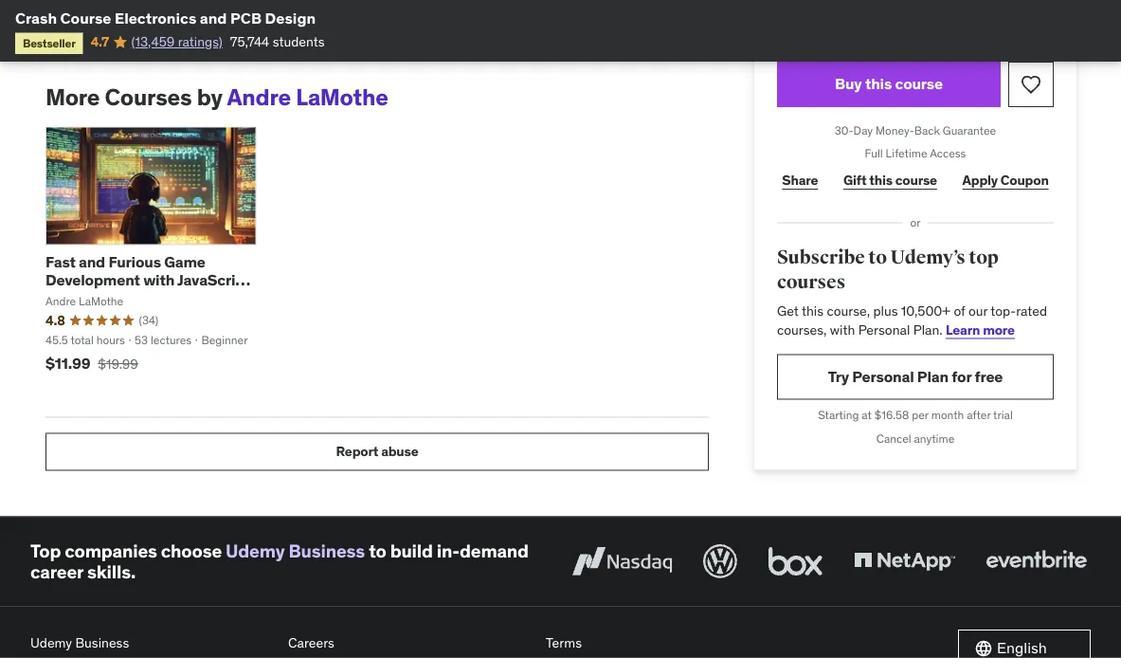 Task type: locate. For each thing, give the bounding box(es) containing it.
share
[[783, 172, 819, 189]]

more
[[46, 83, 100, 111]]

andre
[[227, 83, 291, 111], [46, 293, 76, 308]]

0 horizontal spatial to
[[369, 539, 387, 562]]

share button
[[778, 162, 824, 200]]

careers
[[288, 634, 335, 651]]

starting at $16.58 per month after trial cancel anytime
[[819, 408, 1014, 446]]

1 vertical spatial to
[[369, 539, 387, 562]]

gift
[[844, 172, 867, 189]]

with inside get this course, plus 10,500+ of our top-rated courses, with personal plan.
[[831, 321, 856, 338]]

udemy business link down skills.
[[30, 630, 273, 656]]

hours
[[96, 333, 125, 348]]

box image
[[764, 541, 828, 582]]

business
[[289, 539, 365, 562], [75, 634, 129, 651]]

beginner
[[201, 333, 248, 348]]

andre right 'by'
[[227, 83, 291, 111]]

this inside buy this course button
[[866, 74, 893, 94]]

0 vertical spatial andre
[[227, 83, 291, 111]]

2 vertical spatial this
[[802, 303, 824, 320]]

personal up $16.58
[[853, 367, 915, 387]]

with down course,
[[831, 321, 856, 338]]

10,500+
[[902, 303, 951, 320]]

fast and furious game development with javascript and ai link
[[46, 252, 251, 308]]

course down lifetime
[[896, 172, 938, 189]]

this up "courses,"
[[802, 303, 824, 320]]

0 horizontal spatial with
[[143, 270, 175, 289]]

english
[[998, 638, 1048, 658]]

careers link
[[288, 630, 531, 656]]

abuse
[[381, 443, 419, 460]]

1 vertical spatial and
[[79, 252, 105, 271]]

0 horizontal spatial andre
[[46, 293, 76, 308]]

career
[[30, 561, 83, 583]]

plan
[[918, 367, 949, 387]]

gift this course
[[844, 172, 938, 189]]

buy this course
[[836, 74, 944, 94]]

this right buy
[[866, 74, 893, 94]]

game
[[164, 252, 206, 271]]

1 vertical spatial andre
[[46, 293, 76, 308]]

1 horizontal spatial to
[[869, 246, 888, 270]]

plus
[[874, 303, 899, 320]]

this inside get this course, plus 10,500+ of our top-rated courses, with personal plan.
[[802, 303, 824, 320]]

and right fast
[[79, 252, 105, 271]]

apply
[[963, 172, 999, 189]]

trial
[[994, 408, 1014, 423]]

reviews
[[113, 26, 160, 43]]

to inside to build in-demand career skills.
[[369, 539, 387, 562]]

with inside fast and furious game development with javascript and ai
[[143, 270, 175, 289]]

to left udemy's
[[869, 246, 888, 270]]

lamothe down the students
[[296, 83, 389, 111]]

0 vertical spatial business
[[289, 539, 365, 562]]

1 horizontal spatial and
[[79, 252, 105, 271]]

1 vertical spatial with
[[831, 321, 856, 338]]

report abuse
[[336, 443, 419, 460]]

apply coupon button
[[958, 162, 1055, 200]]

$19.99
[[98, 355, 138, 372]]

4.7
[[91, 33, 109, 50]]

to inside subscribe to udemy's top courses
[[869, 246, 888, 270]]

lamothe
[[296, 83, 389, 111], [79, 293, 123, 308]]

ratings)
[[178, 33, 223, 50]]

lamothe down "development"
[[79, 293, 123, 308]]

0 horizontal spatial udemy
[[30, 634, 72, 651]]

0 vertical spatial personal
[[859, 321, 911, 338]]

udemy
[[226, 539, 285, 562], [30, 634, 72, 651]]

course inside button
[[896, 74, 944, 94]]

1 vertical spatial this
[[870, 172, 893, 189]]

1 vertical spatial udemy
[[30, 634, 72, 651]]

lifetime
[[886, 146, 928, 161]]

after
[[968, 408, 991, 423]]

1 horizontal spatial udemy
[[226, 539, 285, 562]]

0 vertical spatial to
[[869, 246, 888, 270]]

with up (34)
[[143, 270, 175, 289]]

to left the build
[[369, 539, 387, 562]]

courses
[[105, 83, 192, 111]]

$11.99
[[46, 354, 90, 373]]

1 horizontal spatial business
[[289, 539, 365, 562]]

business down skills.
[[75, 634, 129, 651]]

1 vertical spatial course
[[896, 172, 938, 189]]

to
[[869, 246, 888, 270], [369, 539, 387, 562]]

top-
[[991, 303, 1017, 320]]

try
[[829, 367, 850, 387]]

full
[[865, 146, 884, 161]]

development
[[46, 270, 140, 289]]

course,
[[827, 303, 871, 320]]

45.5 total hours
[[46, 333, 125, 348]]

2 course from the top
[[896, 172, 938, 189]]

volkswagen image
[[700, 541, 742, 582]]

0 vertical spatial lamothe
[[296, 83, 389, 111]]

$11.99 $19.99
[[46, 354, 138, 373]]

$16.58
[[875, 408, 910, 423]]

this for gift
[[870, 172, 893, 189]]

andre lamothe link
[[227, 83, 389, 111]]

crash
[[15, 8, 57, 28]]

0 horizontal spatial lamothe
[[79, 293, 123, 308]]

0 horizontal spatial and
[[46, 288, 72, 308]]

1 vertical spatial udemy business link
[[30, 630, 273, 656]]

business left the build
[[289, 539, 365, 562]]

coupon
[[1001, 172, 1050, 189]]

udemy right choose
[[226, 539, 285, 562]]

personal down the plus
[[859, 321, 911, 338]]

1 course from the top
[[896, 74, 944, 94]]

and
[[200, 8, 227, 28], [79, 252, 105, 271], [46, 288, 72, 308]]

course up back
[[896, 74, 944, 94]]

0 vertical spatial course
[[896, 74, 944, 94]]

andre up "4.8"
[[46, 293, 76, 308]]

1 vertical spatial lamothe
[[79, 293, 123, 308]]

our
[[969, 303, 988, 320]]

choose
[[161, 539, 222, 562]]

0 vertical spatial and
[[200, 8, 227, 28]]

45.5
[[46, 333, 68, 348]]

with
[[143, 270, 175, 289], [831, 321, 856, 338]]

top
[[969, 246, 999, 270]]

0 vertical spatial this
[[866, 74, 893, 94]]

1 vertical spatial business
[[75, 634, 129, 651]]

this
[[866, 74, 893, 94], [870, 172, 893, 189], [802, 303, 824, 320]]

crash course electronics and pcb design
[[15, 8, 316, 28]]

demand
[[460, 539, 529, 562]]

course for gift this course
[[896, 172, 938, 189]]

udemy business link
[[226, 539, 365, 562], [30, 630, 273, 656]]

ai
[[75, 288, 89, 308]]

1 horizontal spatial andre
[[227, 83, 291, 111]]

add to wishlist image
[[1020, 73, 1043, 96]]

electronics
[[115, 8, 197, 28]]

udemy business link up careers
[[226, 539, 365, 562]]

this inside gift this course link
[[870, 172, 893, 189]]

and up "ratings)"
[[200, 8, 227, 28]]

course
[[896, 74, 944, 94], [896, 172, 938, 189]]

show all reviews button
[[46, 16, 172, 54]]

1 horizontal spatial with
[[831, 321, 856, 338]]

course
[[60, 8, 111, 28]]

and up "4.8"
[[46, 288, 72, 308]]

this right gift
[[870, 172, 893, 189]]

53
[[135, 333, 148, 348]]

0 vertical spatial with
[[143, 270, 175, 289]]

course for buy this course
[[896, 74, 944, 94]]

report
[[336, 443, 379, 460]]

udemy down career
[[30, 634, 72, 651]]

0 horizontal spatial business
[[75, 634, 129, 651]]

2 horizontal spatial and
[[200, 8, 227, 28]]

at
[[862, 408, 872, 423]]



Task type: describe. For each thing, give the bounding box(es) containing it.
learn
[[947, 321, 981, 338]]

day
[[854, 123, 874, 137]]

2 vertical spatial and
[[46, 288, 72, 308]]

this for buy
[[866, 74, 893, 94]]

bestseller
[[23, 35, 76, 50]]

top companies choose udemy business
[[30, 539, 365, 562]]

learn more
[[947, 321, 1016, 338]]

or
[[911, 215, 921, 230]]

report abuse button
[[46, 433, 709, 471]]

free
[[975, 367, 1004, 387]]

75,744 students
[[230, 33, 325, 50]]

get
[[778, 303, 799, 320]]

show all reviews
[[58, 26, 160, 43]]

courses
[[778, 271, 846, 294]]

buy this course button
[[778, 61, 1002, 107]]

terms link
[[546, 630, 789, 656]]

apply coupon
[[963, 172, 1050, 189]]

0 vertical spatial udemy business link
[[226, 539, 365, 562]]

guarantee
[[944, 123, 997, 137]]

terms
[[546, 634, 582, 651]]

34 reviews element
[[139, 313, 159, 329]]

(13,459 ratings)
[[131, 33, 223, 50]]

more
[[984, 321, 1016, 338]]

53 lectures
[[135, 333, 192, 348]]

companies
[[65, 539, 157, 562]]

top
[[30, 539, 61, 562]]

courses,
[[778, 321, 827, 338]]

pcb
[[230, 8, 262, 28]]

subscribe
[[778, 246, 866, 270]]

fast and furious game development with javascript and ai
[[46, 252, 251, 308]]

eventbrite image
[[983, 541, 1092, 582]]

learn more link
[[947, 321, 1016, 338]]

design
[[265, 8, 316, 28]]

udemy business
[[30, 634, 129, 651]]

by
[[197, 83, 223, 111]]

furious
[[108, 252, 161, 271]]

per
[[913, 408, 929, 423]]

back
[[915, 123, 941, 137]]

show
[[58, 26, 93, 43]]

0 vertical spatial udemy
[[226, 539, 285, 562]]

cancel
[[877, 432, 912, 446]]

gift this course link
[[839, 162, 943, 200]]

all
[[95, 26, 110, 43]]

buy
[[836, 74, 863, 94]]

javascript
[[177, 270, 251, 289]]

30-
[[835, 123, 854, 137]]

1 horizontal spatial lamothe
[[296, 83, 389, 111]]

4.8
[[46, 312, 65, 329]]

try personal plan for free link
[[778, 354, 1055, 400]]

30-day money-back guarantee full lifetime access
[[835, 123, 997, 161]]

netapp image
[[851, 541, 960, 582]]

students
[[273, 33, 325, 50]]

udemy's
[[891, 246, 966, 270]]

of
[[954, 303, 966, 320]]

lectures
[[151, 333, 192, 348]]

total
[[71, 333, 94, 348]]

nasdaq image
[[568, 541, 677, 582]]

anytime
[[915, 432, 955, 446]]

english button
[[959, 630, 1092, 658]]

andre lamothe
[[46, 293, 123, 308]]

1 vertical spatial personal
[[853, 367, 915, 387]]

(13,459
[[131, 33, 175, 50]]

skills.
[[87, 561, 136, 583]]

month
[[932, 408, 965, 423]]

money-
[[876, 123, 915, 137]]

starting
[[819, 408, 860, 423]]

this for get
[[802, 303, 824, 320]]

75,744
[[230, 33, 270, 50]]

to build in-demand career skills.
[[30, 539, 529, 583]]

access
[[931, 146, 967, 161]]

build
[[390, 539, 433, 562]]

personal inside get this course, plus 10,500+ of our top-rated courses, with personal plan.
[[859, 321, 911, 338]]

small image
[[975, 639, 994, 658]]

subscribe to udemy's top courses
[[778, 246, 999, 294]]



Task type: vqa. For each thing, say whether or not it's contained in the screenshot.
the right SQL
no



